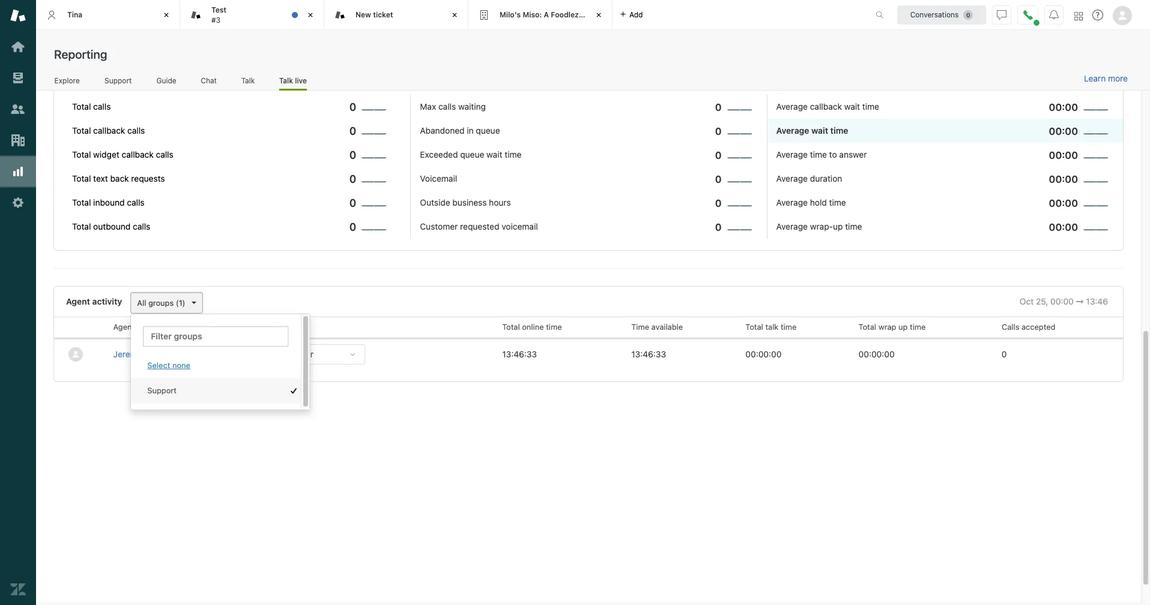Task type: vqa. For each thing, say whether or not it's contained in the screenshot.
'Miller'
no



Task type: describe. For each thing, give the bounding box(es) containing it.
test #3
[[211, 5, 226, 24]]

close image for new ticket
[[449, 9, 461, 21]]

tina tab
[[36, 0, 180, 30]]

views image
[[10, 70, 26, 86]]

get help image
[[1092, 10, 1103, 20]]

talk live link
[[279, 76, 307, 91]]

main element
[[0, 0, 36, 606]]

close image inside tab
[[304, 9, 317, 21]]

miso:
[[523, 10, 542, 19]]

reporting
[[54, 47, 107, 61]]

test
[[211, 5, 226, 14]]

explore link
[[54, 76, 80, 89]]

live
[[295, 76, 307, 85]]

reporting image
[[10, 164, 26, 180]]

chat
[[201, 76, 217, 85]]

new ticket tab
[[324, 0, 468, 30]]

notifications image
[[1049, 10, 1059, 20]]

learn
[[1084, 73, 1106, 83]]

guide
[[156, 76, 176, 85]]

tabs tab list
[[36, 0, 863, 30]]

add button
[[613, 0, 650, 29]]

tina
[[67, 10, 82, 19]]

learn more
[[1084, 73, 1128, 83]]

zendesk support image
[[10, 8, 26, 23]]

foodlez
[[551, 10, 579, 19]]

tab containing test
[[180, 0, 324, 30]]

new ticket
[[356, 10, 393, 19]]

#3
[[211, 15, 220, 24]]

support link
[[104, 76, 132, 89]]

admin image
[[10, 195, 26, 211]]

get started image
[[10, 39, 26, 55]]



Task type: locate. For each thing, give the bounding box(es) containing it.
milo's miso: a foodlez subsidiary tab
[[468, 0, 618, 30]]

0 horizontal spatial close image
[[449, 9, 461, 21]]

2 close image from the left
[[593, 9, 605, 21]]

chat link
[[201, 76, 217, 89]]

subsidiary
[[581, 10, 618, 19]]

button displays agent's chat status as invisible. image
[[997, 10, 1007, 20]]

ticket
[[373, 10, 393, 19]]

talk
[[241, 76, 255, 85], [279, 76, 293, 85]]

tab
[[180, 0, 324, 30]]

milo's
[[500, 10, 521, 19]]

explore
[[54, 76, 80, 85]]

organizations image
[[10, 133, 26, 148]]

talk for talk
[[241, 76, 255, 85]]

conversations
[[910, 10, 959, 19]]

1 close image from the left
[[449, 9, 461, 21]]

milo's miso: a foodlez subsidiary
[[500, 10, 618, 19]]

2 close image from the left
[[304, 9, 317, 21]]

more
[[1108, 73, 1128, 83]]

support
[[105, 76, 132, 85]]

close image for milo's miso: a foodlez subsidiary
[[593, 9, 605, 21]]

close image left #3
[[160, 9, 172, 21]]

zendesk image
[[10, 583, 26, 598]]

guide link
[[156, 76, 177, 89]]

close image inside milo's miso: a foodlez subsidiary tab
[[593, 9, 605, 21]]

customers image
[[10, 101, 26, 117]]

talk live
[[279, 76, 307, 85]]

zendesk products image
[[1074, 12, 1083, 20]]

new
[[356, 10, 371, 19]]

close image
[[449, 9, 461, 21], [593, 9, 605, 21]]

0 horizontal spatial talk
[[241, 76, 255, 85]]

close image inside new ticket tab
[[449, 9, 461, 21]]

close image left new
[[304, 9, 317, 21]]

0 horizontal spatial close image
[[160, 9, 172, 21]]

2 talk from the left
[[279, 76, 293, 85]]

talk for talk live
[[279, 76, 293, 85]]

learn more link
[[1084, 73, 1128, 84]]

close image
[[160, 9, 172, 21], [304, 9, 317, 21]]

1 horizontal spatial close image
[[304, 9, 317, 21]]

talk left live
[[279, 76, 293, 85]]

close image left milo's
[[449, 9, 461, 21]]

close image inside tina tab
[[160, 9, 172, 21]]

conversations button
[[897, 5, 986, 24]]

1 close image from the left
[[160, 9, 172, 21]]

a
[[544, 10, 549, 19]]

close image left add dropdown button
[[593, 9, 605, 21]]

talk link
[[241, 76, 255, 89]]

add
[[629, 10, 643, 19]]

1 talk from the left
[[241, 76, 255, 85]]

1 horizontal spatial close image
[[593, 9, 605, 21]]

1 horizontal spatial talk
[[279, 76, 293, 85]]

talk right chat
[[241, 76, 255, 85]]



